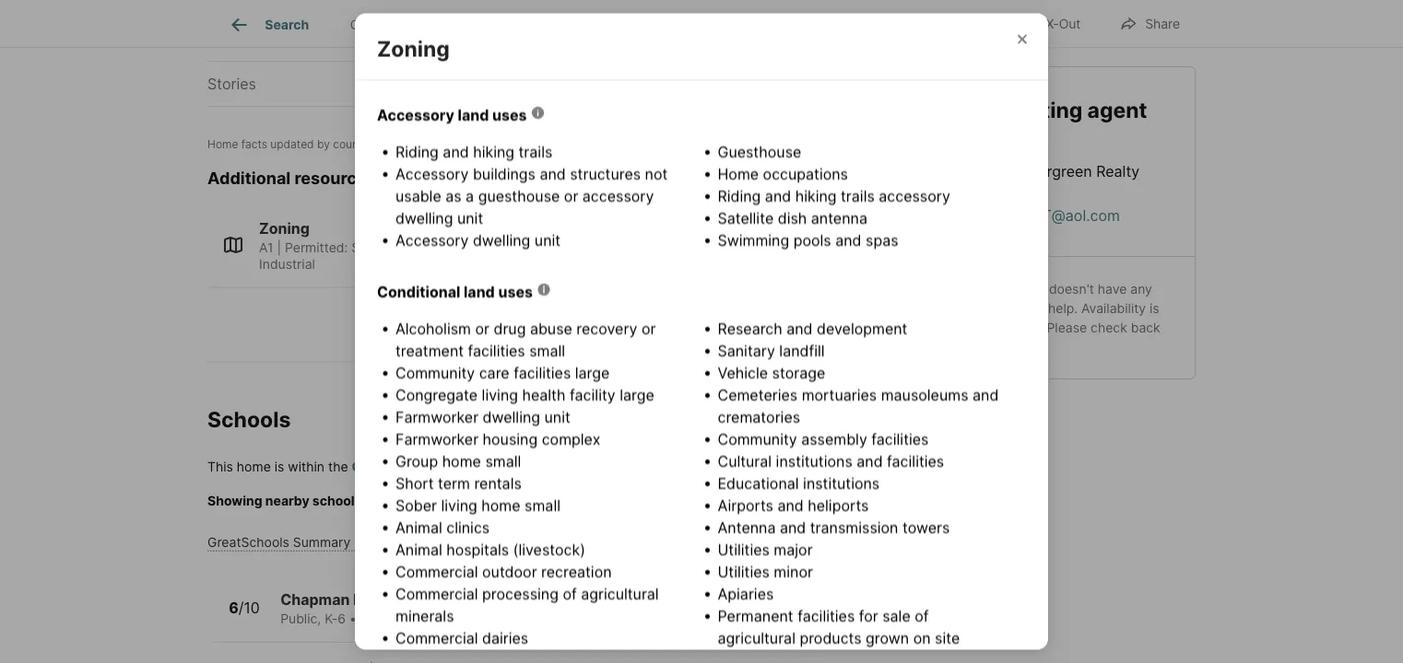 Task type: describe. For each thing, give the bounding box(es) containing it.
0 vertical spatial small
[[529, 343, 565, 361]]

6 /10
[[229, 600, 260, 618]]

0 vertical spatial home
[[207, 138, 238, 152]]

listing
[[1018, 97, 1083, 123]]

guesthouse
[[718, 143, 801, 161]]

0 horizontal spatial 6
[[229, 600, 238, 618]]

greatschools summary rating link
[[207, 535, 393, 551]]

rentals,
[[548, 241, 597, 256]]

research
[[718, 320, 782, 338]]

this home is within the orange unified school district
[[207, 460, 543, 475]]

land for accessory
[[458, 107, 489, 125]]

home down rentals
[[482, 497, 520, 515]]

21,
[[453, 138, 467, 152]]

0 horizontal spatial living
[[441, 497, 477, 515]]

2 animal from the top
[[395, 542, 442, 560]]

all
[[658, 494, 672, 510]]

1 vertical spatial small
[[485, 453, 521, 471]]

and up dish
[[765, 188, 791, 206]]

0 vertical spatial institutions
[[776, 453, 853, 471]]

sq.
[[246, 30, 268, 48]]

community inside alcoholism or drug abuse recovery or treatment facilities small community care facilities large congregate living health facility large farmworker dwelling unit farmworker housing complex group home small short term rentals sober living home small animal clinics animal hospitals (livestock) commercial outdoor recreation commercial processing of agricultural minerals commercial dairies
[[395, 365, 475, 383]]

1 horizontal spatial the
[[452, 494, 472, 510]]

1 vertical spatial institutions
[[803, 475, 880, 493]]

1 vertical spatial is
[[274, 460, 284, 475]]

processing
[[482, 586, 559, 604]]

at this time, redfin doesn't have any agents available to help. availability is subject to change. please check back soon.
[[930, 281, 1160, 355]]

minerals
[[395, 608, 454, 626]]

1 animal from the top
[[395, 520, 442, 538]]

riding inside guesthouse home occupations riding and hiking trails accessory satellite dish antenna swimming pools and spas
[[718, 188, 761, 206]]

records
[[372, 138, 412, 152]]

dish
[[778, 210, 807, 228]]

not
[[645, 166, 668, 184]]

airports
[[718, 497, 773, 515]]

conditional land uses
[[377, 284, 533, 302]]

2 vertical spatial accessory
[[395, 232, 469, 250]]

ochomesdirect@aol.com link
[[930, 206, 1120, 224]]

sale
[[882, 608, 911, 626]]

treatment
[[395, 343, 464, 361]]

home inside guesthouse home occupations riding and hiking trails accessory satellite dish antenna swimming pools and spas
[[718, 166, 759, 184]]

additional
[[207, 168, 291, 189]]

87601105
[[811, 75, 879, 93]]

complex
[[542, 431, 600, 449]]

2023
[[470, 138, 497, 152]]

recreation
[[541, 564, 612, 582]]

search link
[[228, 14, 309, 36]]

3 commercial from the top
[[395, 630, 478, 648]]

6 inside the "chapman hills elementary school public, k-6 • serves this home • 9.0mi"
[[338, 612, 346, 628]]

check inside the at this time, redfin doesn't have any agents available to help. availability is subject to change. please check back soon.
[[1091, 320, 1127, 335]]

2 farmworker from the top
[[395, 431, 479, 449]]

|
[[277, 241, 281, 256]]

x-out button
[[1004, 4, 1096, 42]]

to for change.
[[1032, 300, 1045, 316]]

1 vertical spatial please
[[368, 494, 409, 510]]

help.
[[1048, 300, 1078, 316]]

0 vertical spatial on
[[415, 138, 428, 152]]

assembly
[[801, 431, 867, 449]]

unit inside alcoholism or drug abuse recovery or treatment facilities small community care facilities large congregate living health facility large farmworker dwelling unit farmworker housing complex group home small short term rentals sober living home small animal clinics animal hospitals (livestock) commercial outdoor recreation commercial processing of agricultural minerals commercial dairies
[[544, 409, 570, 427]]

available
[[975, 300, 1029, 316]]

schools.
[[312, 494, 365, 510]]

have
[[1098, 281, 1127, 297]]

and down antenna
[[835, 232, 862, 250]]

short-
[[475, 241, 514, 256]]

antenna
[[718, 520, 776, 538]]

apn
[[552, 75, 583, 93]]

construction
[[395, 18, 485, 36]]

ft.
[[272, 30, 291, 48]]

elementary
[[388, 592, 470, 610]]

total sq. ft.
[[207, 30, 291, 48]]

adu,
[[441, 241, 472, 256]]

x-out
[[1046, 16, 1081, 32]]

cemeteries
[[718, 387, 798, 405]]

contact
[[930, 97, 1014, 123]]

0 horizontal spatial large
[[575, 365, 610, 383]]

see
[[633, 494, 655, 510]]

949-
[[930, 184, 964, 202]]

by
[[317, 138, 330, 152]]

this
[[207, 460, 233, 475]]

change.
[[995, 320, 1043, 335]]

updated
[[270, 138, 314, 152]]

agricultural inside alcoholism or drug abuse recovery or treatment facilities small community care facilities large congregate living health facility large farmworker dwelling unit farmworker housing complex group home small short term rentals sober living home small animal clinics animal hospitals (livestock) commercial outdoor recreation commercial processing of agricultural minerals commercial dairies
[[581, 586, 659, 604]]

website
[[566, 494, 613, 510]]

k-
[[325, 612, 338, 628]]

term
[[438, 475, 470, 493]]

school inside the "chapman hills elementary school public, k-6 • serves this home • 9.0mi"
[[474, 592, 524, 610]]

satellite
[[718, 210, 774, 228]]

sober
[[395, 497, 437, 515]]

alcoholism or drug abuse recovery or treatment facilities small community care facilities large congregate living health facility large farmworker dwelling unit farmworker housing complex group home small short term rentals sober living home small animal clinics animal hospitals (livestock) commercial outdoor recreation commercial processing of agricultural minerals commercial dairies
[[395, 320, 659, 648]]

1 horizontal spatial large
[[620, 387, 654, 405]]

outdoor
[[482, 564, 537, 582]]

permanent
[[718, 608, 793, 626]]

availability
[[1081, 300, 1146, 316]]

public,
[[280, 612, 321, 628]]

redfin
[[1006, 281, 1045, 297]]

0 vertical spatial unit
[[457, 210, 483, 228]]

landfill
[[779, 343, 825, 361]]

0 vertical spatial accessory
[[377, 107, 454, 125]]

homesmart,
[[930, 162, 1017, 180]]

summary
[[293, 535, 351, 551]]

contact listing agent
[[930, 97, 1147, 123]]

clinics
[[446, 520, 490, 538]]

1 farmworker from the top
[[395, 409, 479, 427]]

and up guesthouse
[[540, 166, 566, 184]]

1 vertical spatial unit
[[535, 232, 561, 250]]

(livestock)
[[513, 542, 585, 560]]

0 vertical spatial school
[[450, 460, 493, 475]]

spas
[[866, 232, 898, 250]]

and down the educational
[[778, 497, 804, 515]]

0 horizontal spatial the
[[328, 460, 348, 475]]

hills
[[353, 592, 385, 610]]

to for home.
[[617, 494, 629, 510]]

sanitary
[[718, 343, 775, 361]]

and down the assembly
[[857, 453, 883, 471]]

3 tab from the left
[[713, 3, 805, 47]]

zoning a1 | permitted: single-family, adu, short-term rentals, commercial, industrial
[[259, 220, 676, 272]]

structures
[[570, 166, 641, 184]]

zoning for zoning
[[377, 35, 450, 61]]

2 tab from the left
[[566, 3, 713, 47]]

serving
[[726, 494, 771, 510]]

agent
[[1087, 97, 1147, 123]]

of inside alcoholism or drug abuse recovery or treatment facilities small community care facilities large congregate living health facility large farmworker dwelling unit farmworker housing complex group home small short term rentals sober living home small animal clinics animal hospitals (livestock) commercial outdoor recreation commercial processing of agricultural minerals commercial dairies
[[563, 586, 577, 604]]

occupations
[[763, 166, 848, 184]]

0 horizontal spatial check
[[412, 494, 449, 510]]

trails inside riding and hiking trails accessory buildings and structures not usable as a guesthouse or accessory dwelling unit accessory dwelling unit
[[519, 143, 552, 161]]

0 horizontal spatial or
[[475, 320, 489, 338]]

please inside the at this time, redfin doesn't have any agents available to help. availability is subject to change. please check back soon.
[[1047, 320, 1087, 335]]

2 horizontal spatial or
[[642, 320, 656, 338]]

home inside the "chapman hills elementary school public, k-6 • serves this home • 9.0mi"
[[432, 612, 466, 628]]

a
[[466, 188, 474, 206]]

overview
[[350, 17, 408, 32]]

1 tab from the left
[[428, 3, 566, 47]]

home up term
[[442, 453, 481, 471]]

this inside the at this time, redfin doesn't have any agents available to help. availability is subject to change. please check back soon.
[[947, 281, 969, 297]]

back
[[1131, 320, 1160, 335]]



Task type: locate. For each thing, give the bounding box(es) containing it.
ochomesdirect@aol.com
[[930, 206, 1120, 224]]

unit down health
[[544, 409, 570, 427]]

0 horizontal spatial agricultural
[[581, 586, 659, 604]]

term
[[514, 241, 544, 256]]

small down abuse
[[529, 343, 565, 361]]

usable
[[395, 188, 441, 206]]

0 horizontal spatial riding
[[395, 143, 439, 161]]

show less button
[[377, 53, 469, 75]]

riding left '21,'
[[395, 143, 439, 161]]

0 vertical spatial land
[[458, 107, 489, 125]]

1 horizontal spatial riding
[[718, 188, 761, 206]]

within
[[288, 460, 325, 475]]

2 commercial from the top
[[395, 586, 478, 604]]

1 horizontal spatial this
[[774, 494, 797, 510]]

2 • from the left
[[469, 612, 477, 628]]

apiaries
[[718, 586, 774, 604]]

unit down a
[[457, 210, 483, 228]]

1 vertical spatial living
[[441, 497, 477, 515]]

hiking inside riding and hiking trails accessory buildings and structures not usable as a guesthouse or accessory dwelling unit accessory dwelling unit
[[473, 143, 514, 161]]

accessory up spas
[[879, 188, 950, 206]]

and up landfill
[[787, 320, 813, 338]]

additional resources
[[207, 168, 376, 189]]

6 down greatschools
[[229, 600, 238, 618]]

1 commercial from the top
[[395, 564, 478, 582]]

large up facility on the bottom left of the page
[[575, 365, 610, 383]]

0 horizontal spatial accessory
[[582, 188, 654, 206]]

1 utilities from the top
[[718, 542, 770, 560]]

0 vertical spatial to
[[1032, 300, 1045, 316]]

2 vertical spatial dwelling
[[483, 409, 540, 427]]

1 horizontal spatial •
[[469, 612, 477, 628]]

0 horizontal spatial please
[[368, 494, 409, 510]]

hiking inside guesthouse home occupations riding and hiking trails accessory satellite dish antenna swimming pools and spas
[[795, 188, 837, 206]]

1 • from the left
[[349, 612, 357, 628]]

the down term
[[452, 494, 472, 510]]

tab list containing search
[[207, 0, 820, 47]]

home down the elementary
[[432, 612, 466, 628]]

out
[[1059, 16, 1081, 32]]

check down short
[[412, 494, 449, 510]]

1 horizontal spatial on
[[913, 630, 931, 648]]

or down structures
[[564, 188, 578, 206]]

minor
[[774, 564, 813, 582]]

on left oct
[[415, 138, 428, 152]]

to down redfin in the right top of the page
[[1032, 300, 1045, 316]]

of right sale
[[915, 608, 929, 626]]

total
[[207, 30, 242, 48]]

or left drug on the left
[[475, 320, 489, 338]]

0 vertical spatial dwelling
[[395, 210, 453, 228]]

0 vertical spatial commercial
[[395, 564, 478, 582]]

the
[[328, 460, 348, 475], [452, 494, 472, 510]]

single-
[[352, 241, 395, 256]]

1 vertical spatial school
[[474, 592, 524, 610]]

0 vertical spatial utilities
[[718, 542, 770, 560]]

hiking down the 'occupations'
[[795, 188, 837, 206]]

on left site
[[913, 630, 931, 648]]

0 vertical spatial community
[[395, 365, 475, 383]]

major
[[774, 542, 813, 560]]

9.0mi
[[480, 612, 514, 628]]

4447
[[999, 184, 1036, 202]]

1 vertical spatial large
[[620, 387, 654, 405]]

unit down guesthouse
[[535, 232, 561, 250]]

permitted:
[[285, 241, 348, 256]]

dwelling right adu,
[[473, 232, 530, 250]]

1 vertical spatial hiking
[[795, 188, 837, 206]]

trails right .
[[519, 143, 552, 161]]

trails up antenna
[[841, 188, 875, 206]]

1 vertical spatial accessory
[[395, 166, 469, 184]]

please down short
[[368, 494, 409, 510]]

2 horizontal spatial to
[[1032, 300, 1045, 316]]

overview tab
[[330, 3, 428, 47]]

institutions up heliports
[[803, 475, 880, 493]]

group
[[395, 453, 438, 471]]

0 vertical spatial the
[[328, 460, 348, 475]]

1 horizontal spatial 6
[[338, 612, 346, 628]]

animal
[[395, 520, 442, 538], [395, 542, 442, 560]]

doesn't
[[1049, 281, 1094, 297]]

utilities up apiaries
[[718, 564, 770, 582]]

accessory up records
[[377, 107, 454, 125]]

show less
[[377, 55, 450, 73]]

this down the educational
[[774, 494, 797, 510]]

transmission
[[810, 520, 898, 538]]

—
[[519, 75, 534, 93]]

realty
[[1096, 162, 1140, 180]]

is inside the at this time, redfin doesn't have any agents available to help. availability is subject to change. please check back soon.
[[1150, 300, 1159, 316]]

0 vertical spatial this
[[947, 281, 969, 297]]

0 horizontal spatial home
[[207, 138, 238, 152]]

zoning dialog
[[355, 0, 1048, 664]]

1 vertical spatial animal
[[395, 542, 442, 560]]

0 horizontal spatial this
[[406, 612, 428, 628]]

1 vertical spatial agricultural
[[718, 630, 796, 648]]

is left within
[[274, 460, 284, 475]]

to left the "see" at the bottom left of the page
[[617, 494, 629, 510]]

subject
[[930, 320, 975, 335]]

mortuaries
[[802, 387, 877, 405]]

294-
[[964, 184, 999, 202]]

show
[[377, 55, 417, 73]]

community up congregate
[[395, 365, 475, 383]]

2 vertical spatial unit
[[544, 409, 570, 427]]

school up 9.0mi
[[474, 592, 524, 610]]

district
[[496, 460, 543, 475]]

0 horizontal spatial zoning
[[259, 220, 310, 238]]

health
[[522, 387, 566, 405]]

nearby
[[265, 494, 309, 510]]

1 horizontal spatial zoning
[[377, 35, 450, 61]]

dwelling inside alcoholism or drug abuse recovery or treatment facilities small community care facilities large congregate living health facility large farmworker dwelling unit farmworker housing complex group home small short term rentals sober living home small animal clinics animal hospitals (livestock) commercial outdoor recreation commercial processing of agricultural minerals commercial dairies
[[483, 409, 540, 427]]

1 horizontal spatial or
[[564, 188, 578, 206]]

trails inside guesthouse home occupations riding and hiking trails accessory satellite dish antenna swimming pools and spas
[[841, 188, 875, 206]]

of down recreation
[[563, 586, 577, 604]]

commercial up minerals in the left bottom of the page
[[395, 586, 478, 604]]

uses up drug on the left
[[498, 284, 533, 302]]

1 horizontal spatial trails
[[841, 188, 875, 206]]

accessory
[[377, 107, 454, 125], [395, 166, 469, 184], [395, 232, 469, 250]]

0 vertical spatial uses
[[492, 107, 527, 125]]

resources
[[294, 168, 376, 189]]

0 vertical spatial zoning
[[377, 35, 450, 61]]

2 utilities from the top
[[718, 564, 770, 582]]

1 vertical spatial riding
[[718, 188, 761, 206]]

community down crematories
[[718, 431, 797, 449]]

0 vertical spatial animal
[[395, 520, 442, 538]]

0 vertical spatial living
[[482, 387, 518, 405]]

less
[[421, 55, 450, 73]]

2 vertical spatial this
[[406, 612, 428, 628]]

utilities
[[718, 542, 770, 560], [718, 564, 770, 582]]

swimming
[[718, 232, 789, 250]]

1 vertical spatial uses
[[498, 284, 533, 302]]

0 vertical spatial large
[[575, 365, 610, 383]]

living down "care"
[[482, 387, 518, 405]]

check down the availability
[[1091, 320, 1127, 335]]

accessory inside riding and hiking trails accessory buildings and structures not usable as a guesthouse or accessory dwelling unit accessory dwelling unit
[[582, 188, 654, 206]]

zoning inside dialog
[[377, 35, 450, 61]]

land up "2023"
[[458, 107, 489, 125]]

1 vertical spatial this
[[774, 494, 797, 510]]

• right the 'k-'
[[349, 612, 357, 628]]

/10
[[238, 600, 260, 618]]

1 vertical spatial utilities
[[718, 564, 770, 582]]

1 vertical spatial trails
[[841, 188, 875, 206]]

6
[[229, 600, 238, 618], [338, 612, 346, 628]]

land for conditional
[[464, 284, 495, 302]]

0 horizontal spatial •
[[349, 612, 357, 628]]

large right facility on the bottom left of the page
[[620, 387, 654, 405]]

dwelling down usable
[[395, 210, 453, 228]]

0 horizontal spatial trails
[[519, 143, 552, 161]]

1 horizontal spatial check
[[1091, 320, 1127, 335]]

riding
[[395, 143, 439, 161], [718, 188, 761, 206]]

for
[[859, 608, 878, 626]]

1 horizontal spatial community
[[718, 431, 797, 449]]

land down the short- at top left
[[464, 284, 495, 302]]

1 accessory from the left
[[582, 188, 654, 206]]

commercial up the elementary
[[395, 564, 478, 582]]

facility
[[570, 387, 616, 405]]

• left 9.0mi
[[469, 612, 477, 628]]

schools
[[675, 494, 722, 510]]

farmworker
[[395, 409, 479, 427], [395, 431, 479, 449]]

antenna
[[811, 210, 867, 228]]

zoning inside zoning a1 | permitted: single-family, adu, short-term rentals, commercial, industrial
[[259, 220, 310, 238]]

this down the elementary
[[406, 612, 428, 628]]

0 horizontal spatial community
[[395, 365, 475, 383]]

commercial
[[395, 564, 478, 582], [395, 586, 478, 604], [395, 630, 478, 648]]

home
[[442, 453, 481, 471], [237, 460, 271, 475], [482, 497, 520, 515], [432, 612, 466, 628]]

0 vertical spatial of
[[563, 586, 577, 604]]

1 horizontal spatial accessory
[[879, 188, 950, 206]]

living down term
[[441, 497, 477, 515]]

community inside research and development sanitary landfill vehicle storage cemeteries mortuaries mausoleums and crematories community assembly facilities cultural institutions and facilities educational institutions airports and heliports antenna and transmission towers utilities major utilities minor apiaries permanent facilities for sale of agricultural products grown on site
[[718, 431, 797, 449]]

1 vertical spatial commercial
[[395, 586, 478, 604]]

0 vertical spatial hiking
[[473, 143, 514, 161]]

x-
[[1046, 16, 1059, 32]]

tab list
[[207, 0, 820, 47]]

evergreen
[[1021, 162, 1092, 180]]

home right this
[[237, 460, 271, 475]]

school up school
[[450, 460, 493, 475]]

of inside research and development sanitary landfill vehicle storage cemeteries mortuaries mausoleums and crematories community assembly facilities cultural institutions and facilities educational institutions airports and heliports antenna and transmission towers utilities major utilities minor apiaries permanent facilities for sale of agricultural products grown on site
[[915, 608, 929, 626]]

please down help.
[[1047, 320, 1087, 335]]

riding up satellite
[[718, 188, 761, 206]]

chapman
[[280, 592, 350, 610]]

small up (livestock)
[[525, 497, 560, 515]]

buildings
[[473, 166, 536, 184]]

1 vertical spatial on
[[913, 630, 931, 648]]

hiking up buildings
[[473, 143, 514, 161]]

housing
[[483, 431, 538, 449]]

and up 'major'
[[780, 520, 806, 538]]

1 horizontal spatial to
[[979, 320, 991, 335]]

1 horizontal spatial agricultural
[[718, 630, 796, 648]]

zoning element
[[377, 13, 472, 62]]

1 horizontal spatial home
[[718, 166, 759, 184]]

0 horizontal spatial of
[[563, 586, 577, 604]]

2 vertical spatial to
[[617, 494, 629, 510]]

.
[[497, 138, 500, 152]]

institutions down the assembly
[[776, 453, 853, 471]]

2 vertical spatial commercial
[[395, 630, 478, 648]]

orange unified school district link
[[352, 460, 543, 475]]

2 accessory from the left
[[879, 188, 950, 206]]

6 down chapman
[[338, 612, 346, 628]]

recovery
[[576, 320, 638, 338]]

and
[[443, 143, 469, 161], [540, 166, 566, 184], [765, 188, 791, 206], [835, 232, 862, 250], [787, 320, 813, 338], [973, 387, 999, 405], [857, 453, 883, 471], [778, 497, 804, 515], [780, 520, 806, 538]]

is up "back"
[[1150, 300, 1159, 316]]

large
[[575, 365, 610, 383], [620, 387, 654, 405]]

this up agents
[[947, 281, 969, 297]]

riding inside riding and hiking trails accessory buildings and structures not usable as a guesthouse or accessory dwelling unit accessory dwelling unit
[[395, 143, 439, 161]]

0 vertical spatial riding
[[395, 143, 439, 161]]

district
[[520, 494, 562, 510]]

0 vertical spatial is
[[1150, 300, 1159, 316]]

agricultural inside research and development sanitary landfill vehicle storage cemeteries mortuaries mausoleums and crematories community assembly facilities cultural institutions and facilities educational institutions airports and heliports antenna and transmission towers utilities major utilities minor apiaries permanent facilities for sale of agricultural products grown on site
[[718, 630, 796, 648]]

small up rentals
[[485, 453, 521, 471]]

tab
[[428, 3, 566, 47], [566, 3, 713, 47], [713, 3, 805, 47]]

or inside riding and hiking trails accessory buildings and structures not usable as a guesthouse or accessory dwelling unit accessory dwelling unit
[[564, 188, 578, 206]]

1 vertical spatial farmworker
[[395, 431, 479, 449]]

family,
[[395, 241, 437, 256]]

1 vertical spatial of
[[915, 608, 929, 626]]

as
[[445, 188, 462, 206]]

site
[[935, 630, 960, 648]]

0 vertical spatial check
[[1091, 320, 1127, 335]]

accessory down structures
[[582, 188, 654, 206]]

1 vertical spatial dwelling
[[473, 232, 530, 250]]

zoning for zoning a1 | permitted: single-family, adu, short-term rentals, commercial, industrial
[[259, 220, 310, 238]]

0 horizontal spatial to
[[617, 494, 629, 510]]

homesmart, evergreen realty 949-294-4447 ochomesdirect@aol.com
[[930, 162, 1140, 224]]

commercial,
[[600, 241, 676, 256]]

to down available
[[979, 320, 991, 335]]

accessory up usable
[[395, 166, 469, 184]]

facts
[[241, 138, 267, 152]]

or right recovery
[[642, 320, 656, 338]]

1 vertical spatial to
[[979, 320, 991, 335]]

accessory down usable
[[395, 232, 469, 250]]

home down guesthouse
[[718, 166, 759, 184]]

showing nearby schools. please check the school district website to see all schools serving this home.
[[207, 494, 838, 510]]

and right mausoleums at the right of page
[[973, 387, 999, 405]]

1 vertical spatial check
[[412, 494, 449, 510]]

0 horizontal spatial on
[[415, 138, 428, 152]]

conditional
[[377, 284, 460, 302]]

to
[[1032, 300, 1045, 316], [979, 320, 991, 335], [617, 494, 629, 510]]

1 vertical spatial home
[[718, 166, 759, 184]]

greatschools
[[207, 535, 289, 551]]

dwelling
[[395, 210, 453, 228], [473, 232, 530, 250], [483, 409, 540, 427]]

dwelling up housing
[[483, 409, 540, 427]]

rating
[[354, 535, 393, 551]]

farmworker up orange unified school district link on the bottom left of the page
[[395, 431, 479, 449]]

drug
[[494, 320, 526, 338]]

on inside research and development sanitary landfill vehicle storage cemeteries mortuaries mausoleums and crematories community assembly facilities cultural institutions and facilities educational institutions airports and heliports antenna and transmission towers utilities major utilities minor apiaries permanent facilities for sale of agricultural products grown on site
[[913, 630, 931, 648]]

utilities down the antenna
[[718, 542, 770, 560]]

unified
[[401, 460, 447, 475]]

commercial down minerals in the left bottom of the page
[[395, 630, 478, 648]]

soon.
[[930, 339, 963, 355]]

2 horizontal spatial this
[[947, 281, 969, 297]]

uses up .
[[492, 107, 527, 125]]

care
[[479, 365, 509, 383]]

uses for accessory land uses
[[492, 107, 527, 125]]

1 horizontal spatial is
[[1150, 300, 1159, 316]]

school
[[476, 494, 516, 510]]

agricultural down recreation
[[581, 586, 659, 604]]

1 horizontal spatial please
[[1047, 320, 1087, 335]]

agricultural down permanent at the bottom of the page
[[718, 630, 796, 648]]

2 vertical spatial small
[[525, 497, 560, 515]]

0 vertical spatial farmworker
[[395, 409, 479, 427]]

0 horizontal spatial is
[[274, 460, 284, 475]]

farmworker down congregate
[[395, 409, 479, 427]]

towers
[[902, 520, 950, 538]]

and left "2023"
[[443, 143, 469, 161]]

time,
[[973, 281, 1003, 297]]

uses for conditional land uses
[[498, 284, 533, 302]]

home left facts
[[207, 138, 238, 152]]

1 vertical spatial the
[[452, 494, 472, 510]]

accessory inside guesthouse home occupations riding and hiking trails accessory satellite dish antenna swimming pools and spas
[[879, 188, 950, 206]]

this inside the "chapman hills elementary school public, k-6 • serves this home • 9.0mi"
[[406, 612, 428, 628]]

1 horizontal spatial living
[[482, 387, 518, 405]]

cultural
[[718, 453, 772, 471]]

1 horizontal spatial hiking
[[795, 188, 837, 206]]

research and development sanitary landfill vehicle storage cemeteries mortuaries mausoleums and crematories community assembly facilities cultural institutions and facilities educational institutions airports and heliports antenna and transmission towers utilities major utilities minor apiaries permanent facilities for sale of agricultural products grown on site
[[718, 320, 999, 648]]

agents
[[930, 300, 972, 316]]

mausoleums
[[881, 387, 968, 405]]

the right within
[[328, 460, 348, 475]]



Task type: vqa. For each thing, say whether or not it's contained in the screenshot.
HomeSmart,
yes



